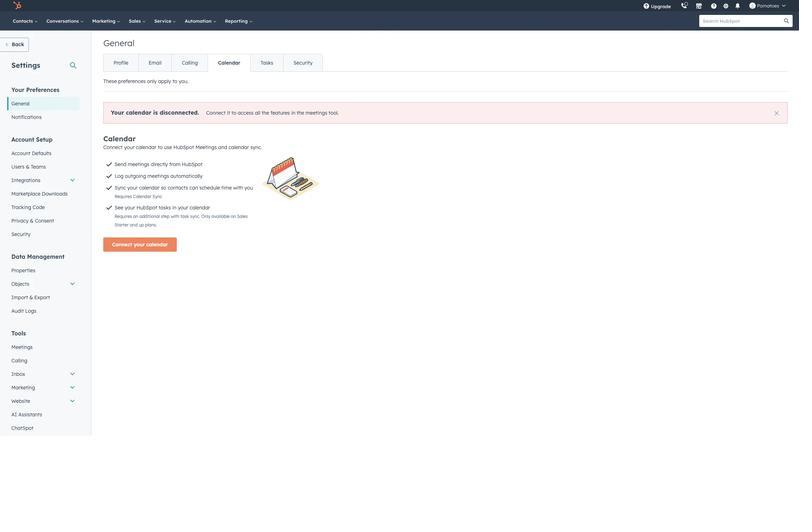 Task type: locate. For each thing, give the bounding box(es) containing it.
0 horizontal spatial the
[[262, 110, 269, 116]]

connect left it
[[206, 110, 226, 116]]

requires
[[115, 194, 132, 199], [115, 214, 132, 219]]

your
[[11, 86, 24, 93], [111, 109, 124, 116]]

1 vertical spatial your
[[111, 109, 124, 116]]

1 horizontal spatial calling
[[182, 60, 198, 66]]

your inside alert
[[111, 109, 124, 116]]

meetings up "automatically"
[[196, 144, 217, 151]]

navigation
[[103, 54, 323, 72]]

sales
[[129, 18, 142, 24], [237, 214, 248, 219]]

0 horizontal spatial general
[[11, 101, 30, 107]]

1 vertical spatial sync.
[[190, 214, 200, 219]]

calendar
[[218, 60, 241, 66], [103, 134, 136, 143], [133, 194, 151, 199]]

and left the up
[[130, 222, 138, 228]]

2 horizontal spatial to
[[232, 110, 237, 116]]

sync your calendar so contacts can schedule time with you requires calendar sync
[[115, 185, 253, 199]]

tracking code link
[[7, 201, 80, 214]]

meetings
[[196, 144, 217, 151], [11, 344, 33, 351]]

1 horizontal spatial your
[[111, 109, 124, 116]]

2 vertical spatial calendar
[[133, 194, 151, 199]]

is
[[153, 109, 158, 116]]

0 horizontal spatial security link
[[7, 228, 80, 241]]

calendar down plans.
[[146, 242, 168, 248]]

0 horizontal spatial with
[[171, 214, 179, 219]]

0 vertical spatial calling link
[[172, 54, 208, 71]]

0 horizontal spatial calling
[[11, 358, 27, 364]]

&
[[26, 164, 29, 170], [30, 218, 34, 224], [29, 295, 33, 301]]

log outgoing meetings automatically
[[115, 173, 203, 179]]

in right features
[[291, 110, 296, 116]]

0 vertical spatial your
[[11, 86, 24, 93]]

your
[[124, 144, 135, 151], [127, 185, 138, 191], [125, 205, 135, 211], [178, 205, 188, 211], [134, 242, 145, 248]]

starter
[[115, 222, 129, 228]]

logs
[[25, 308, 36, 314]]

in inside see your hubspot tasks in your calendar requires an additional step with task sync. only available on sales starter and up plans.
[[172, 205, 177, 211]]

sales right on
[[237, 214, 248, 219]]

account up users
[[11, 150, 30, 157]]

general up profile link
[[103, 38, 135, 48]]

your for see
[[125, 205, 135, 211]]

1 vertical spatial account
[[11, 150, 30, 157]]

security
[[294, 60, 313, 66], [11, 231, 30, 238]]

your inside connect your calendar 'button'
[[134, 242, 145, 248]]

hubspot image
[[13, 1, 21, 10]]

the right "all"
[[262, 110, 269, 116]]

0 vertical spatial with
[[233, 185, 243, 191]]

access
[[238, 110, 254, 116]]

your down the up
[[134, 242, 145, 248]]

1 account from the top
[[11, 136, 34, 143]]

tools element
[[7, 330, 80, 435]]

requires up starter
[[115, 214, 132, 219]]

0 horizontal spatial your
[[11, 86, 24, 93]]

menu item
[[676, 0, 678, 11]]

2 vertical spatial to
[[158, 144, 163, 151]]

data management element
[[7, 253, 80, 318]]

calendar left so
[[139, 185, 160, 191]]

1 vertical spatial calendar
[[103, 134, 136, 143]]

calling inside navigation
[[182, 60, 198, 66]]

1 vertical spatial with
[[171, 214, 179, 219]]

meetings down tools
[[11, 344, 33, 351]]

0 horizontal spatial sales
[[129, 18, 142, 24]]

0 vertical spatial requires
[[115, 194, 132, 199]]

your left preferences
[[11, 86, 24, 93]]

hubspot up "automatically"
[[182, 161, 203, 168]]

general
[[103, 38, 135, 48], [11, 101, 30, 107]]

sync
[[115, 185, 126, 191], [153, 194, 162, 199]]

calendar left is
[[126, 109, 152, 116]]

connect up send on the left top of page
[[103, 144, 123, 151]]

to inside calendar connect your calendar to use hubspot meetings and calendar sync.
[[158, 144, 163, 151]]

0 horizontal spatial to
[[158, 144, 163, 151]]

2 vertical spatial &
[[29, 295, 33, 301]]

0 vertical spatial security link
[[283, 54, 323, 71]]

connect down starter
[[112, 242, 132, 248]]

your down these
[[111, 109, 124, 116]]

calling link inside navigation
[[172, 54, 208, 71]]

1 horizontal spatial security
[[294, 60, 313, 66]]

ai assistants link
[[7, 408, 80, 422]]

calendar inside 'button'
[[146, 242, 168, 248]]

meetings left tool.
[[306, 110, 328, 116]]

1 vertical spatial requires
[[115, 214, 132, 219]]

0 vertical spatial &
[[26, 164, 29, 170]]

0 vertical spatial in
[[291, 110, 296, 116]]

on
[[231, 214, 236, 219]]

marketing left sales link
[[92, 18, 117, 24]]

your up an on the top of the page
[[125, 205, 135, 211]]

close image
[[775, 111, 779, 115]]

2 the from the left
[[297, 110, 305, 116]]

1 vertical spatial to
[[232, 110, 237, 116]]

0 vertical spatial general
[[103, 38, 135, 48]]

sync.
[[251, 144, 262, 151], [190, 214, 200, 219]]

0 horizontal spatial and
[[130, 222, 138, 228]]

marketing link
[[88, 11, 125, 31]]

0 vertical spatial sales
[[129, 18, 142, 24]]

1 vertical spatial marketing
[[11, 385, 35, 391]]

hubspot inside calendar connect your calendar to use hubspot meetings and calendar sync.
[[174, 144, 194, 151]]

audit logs
[[11, 308, 36, 314]]

0 vertical spatial security
[[294, 60, 313, 66]]

0 horizontal spatial marketing
[[11, 385, 35, 391]]

hubspot right use
[[174, 144, 194, 151]]

sync down so
[[153, 194, 162, 199]]

so
[[161, 185, 166, 191]]

teams
[[31, 164, 46, 170]]

1 horizontal spatial to
[[173, 78, 177, 85]]

1 horizontal spatial with
[[233, 185, 243, 191]]

1 vertical spatial connect
[[103, 144, 123, 151]]

0 horizontal spatial in
[[172, 205, 177, 211]]

with left task
[[171, 214, 179, 219]]

sales left "service"
[[129, 18, 142, 24]]

calling up inbox
[[11, 358, 27, 364]]

meetings inside calendar connect your calendar to use hubspot meetings and calendar sync.
[[196, 144, 217, 151]]

1 vertical spatial sales
[[237, 214, 248, 219]]

sales inside see your hubspot tasks in your calendar requires an additional step with task sync. only available on sales starter and up plans.
[[237, 214, 248, 219]]

your up send on the left top of page
[[124, 144, 135, 151]]

with left you
[[233, 185, 243, 191]]

meetings down send meetings directly from hubspot at the top left of the page
[[148, 173, 169, 179]]

0 horizontal spatial sync
[[115, 185, 126, 191]]

your up task
[[178, 205, 188, 211]]

calendar for calendar
[[218, 60, 241, 66]]

0 vertical spatial marketing
[[92, 18, 117, 24]]

1 vertical spatial and
[[130, 222, 138, 228]]

calling link up marketing button
[[7, 354, 80, 368]]

0 vertical spatial and
[[218, 144, 227, 151]]

integrations button
[[7, 174, 80, 187]]

0 vertical spatial meetings
[[306, 110, 328, 116]]

privacy & consent link
[[7, 214, 80, 228]]

marketplaces button
[[692, 0, 707, 11]]

calendar inside calendar connect your calendar to use hubspot meetings and calendar sync.
[[103, 134, 136, 143]]

back
[[12, 41, 24, 48]]

your inside calendar connect your calendar to use hubspot meetings and calendar sync.
[[124, 144, 135, 151]]

0 vertical spatial to
[[173, 78, 177, 85]]

calendar
[[126, 109, 152, 116], [136, 144, 156, 151], [229, 144, 249, 151], [139, 185, 160, 191], [190, 205, 210, 211], [146, 242, 168, 248]]

meetings up outgoing on the top left
[[128, 161, 150, 168]]

step
[[161, 214, 170, 219]]

in right tasks on the left top of the page
[[172, 205, 177, 211]]

tasks link
[[250, 54, 283, 71]]

0 horizontal spatial meetings
[[11, 344, 33, 351]]

marketing button
[[7, 381, 80, 395]]

tools
[[11, 330, 26, 337]]

defaults
[[32, 150, 51, 157]]

1 vertical spatial hubspot
[[182, 161, 203, 168]]

0 vertical spatial connect
[[206, 110, 226, 116]]

ai
[[11, 412, 17, 418]]

2 account from the top
[[11, 150, 30, 157]]

0 vertical spatial meetings
[[196, 144, 217, 151]]

account for account setup
[[11, 136, 34, 143]]

1 horizontal spatial calling link
[[172, 54, 208, 71]]

& left export
[[29, 295, 33, 301]]

connect inside 'button'
[[112, 242, 132, 248]]

0 horizontal spatial sync.
[[190, 214, 200, 219]]

menu containing pomatoes
[[639, 0, 791, 11]]

settings
[[11, 61, 40, 70]]

2 requires from the top
[[115, 214, 132, 219]]

meetings inside meetings link
[[11, 344, 33, 351]]

only
[[147, 78, 157, 85]]

1 horizontal spatial and
[[218, 144, 227, 151]]

an
[[133, 214, 138, 219]]

schedule
[[200, 185, 220, 191]]

0 vertical spatial sync.
[[251, 144, 262, 151]]

sync. down "all"
[[251, 144, 262, 151]]

calling link up you. at the top of the page
[[172, 54, 208, 71]]

menu
[[639, 0, 791, 11]]

2 vertical spatial hubspot
[[137, 205, 157, 211]]

1 horizontal spatial security link
[[283, 54, 323, 71]]

0 horizontal spatial calling link
[[7, 354, 80, 368]]

security inside the account setup element
[[11, 231, 30, 238]]

to left use
[[158, 144, 163, 151]]

1 horizontal spatial the
[[297, 110, 305, 116]]

general up notifications
[[11, 101, 30, 107]]

2 vertical spatial connect
[[112, 242, 132, 248]]

calling icon image
[[681, 3, 688, 9]]

send meetings directly from hubspot
[[115, 161, 203, 168]]

connect your calendar
[[112, 242, 168, 248]]

use
[[164, 144, 172, 151]]

tasks
[[261, 60, 273, 66]]

marketing
[[92, 18, 117, 24], [11, 385, 35, 391]]

connect inside calendar connect your calendar to use hubspot meetings and calendar sync.
[[103, 144, 123, 151]]

tasks
[[159, 205, 171, 211]]

1 horizontal spatial sync.
[[251, 144, 262, 151]]

connect inside alert
[[206, 110, 226, 116]]

inbox
[[11, 371, 25, 378]]

hubspot up additional
[[137, 205, 157, 211]]

1 vertical spatial in
[[172, 205, 177, 211]]

meetings
[[306, 110, 328, 116], [128, 161, 150, 168], [148, 173, 169, 179]]

these preferences only apply to you.
[[103, 78, 189, 85]]

privacy & consent
[[11, 218, 54, 224]]

& right users
[[26, 164, 29, 170]]

calendar up only
[[190, 205, 210, 211]]

settings link
[[722, 2, 731, 9]]

1 horizontal spatial meetings
[[196, 144, 217, 151]]

it
[[227, 110, 230, 116]]

account up the account defaults
[[11, 136, 34, 143]]

1 horizontal spatial sales
[[237, 214, 248, 219]]

and
[[218, 144, 227, 151], [130, 222, 138, 228]]

your for your calendar is disconnected.
[[111, 109, 124, 116]]

general link
[[7, 97, 80, 110]]

hubspot
[[174, 144, 194, 151], [182, 161, 203, 168], [137, 205, 157, 211]]

marketing up "website"
[[11, 385, 35, 391]]

to right it
[[232, 110, 237, 116]]

your inside 'sync your calendar so contacts can schedule time with you requires calendar sync'
[[127, 185, 138, 191]]

calling
[[182, 60, 198, 66], [11, 358, 27, 364]]

0 vertical spatial calling
[[182, 60, 198, 66]]

your preferences element
[[7, 86, 80, 124]]

1 vertical spatial general
[[11, 101, 30, 107]]

0 vertical spatial hubspot
[[174, 144, 194, 151]]

1 vertical spatial security
[[11, 231, 30, 238]]

notifications link
[[7, 110, 80, 124]]

chatspot link
[[7, 422, 80, 435]]

1 vertical spatial meetings
[[11, 344, 33, 351]]

your down outgoing on the top left
[[127, 185, 138, 191]]

1 the from the left
[[262, 110, 269, 116]]

sync down log
[[115, 185, 126, 191]]

import
[[11, 295, 28, 301]]

outgoing
[[125, 173, 146, 179]]

your calendar is disconnected. alert
[[103, 102, 788, 124]]

1 requires from the top
[[115, 194, 132, 199]]

1 horizontal spatial general
[[103, 38, 135, 48]]

sync. right task
[[190, 214, 200, 219]]

& for teams
[[26, 164, 29, 170]]

the right features
[[297, 110, 305, 116]]

security inside navigation
[[294, 60, 313, 66]]

with
[[233, 185, 243, 191], [171, 214, 179, 219]]

apply
[[158, 78, 171, 85]]

calling inside tools element
[[11, 358, 27, 364]]

1 horizontal spatial in
[[291, 110, 296, 116]]

import & export link
[[7, 291, 80, 304]]

back link
[[0, 38, 29, 52]]

to left you. at the top of the page
[[173, 78, 177, 85]]

calling up you. at the top of the page
[[182, 60, 198, 66]]

requires up see
[[115, 194, 132, 199]]

to for these
[[173, 78, 177, 85]]

1 vertical spatial calling
[[11, 358, 27, 364]]

1 vertical spatial calling link
[[7, 354, 80, 368]]

marketplace downloads link
[[7, 187, 80, 201]]

data
[[11, 253, 25, 260]]

0 vertical spatial account
[[11, 136, 34, 143]]

& inside data management element
[[29, 295, 33, 301]]

from
[[169, 161, 181, 168]]

calendar inside navigation
[[218, 60, 241, 66]]

& right privacy
[[30, 218, 34, 224]]

0 vertical spatial calendar
[[218, 60, 241, 66]]

account defaults
[[11, 150, 51, 157]]

1 vertical spatial &
[[30, 218, 34, 224]]

1 horizontal spatial marketing
[[92, 18, 117, 24]]

and down it
[[218, 144, 227, 151]]

0 horizontal spatial security
[[11, 231, 30, 238]]

calling for calling link in the navigation
[[182, 60, 198, 66]]

in inside your calendar is disconnected. alert
[[291, 110, 296, 116]]

1 horizontal spatial sync
[[153, 194, 162, 199]]



Task type: vqa. For each thing, say whether or not it's contained in the screenshot.
Email
yes



Task type: describe. For each thing, give the bounding box(es) containing it.
calling for the left calling link
[[11, 358, 27, 364]]

contacts
[[168, 185, 188, 191]]

only
[[202, 214, 211, 219]]

you.
[[179, 78, 189, 85]]

profile
[[114, 60, 128, 66]]

connect for connect it to access all the features in the meetings tool.
[[206, 110, 226, 116]]

1 vertical spatial sync
[[153, 194, 162, 199]]

1 vertical spatial security link
[[7, 228, 80, 241]]

0 vertical spatial sync
[[115, 185, 126, 191]]

features
[[271, 110, 290, 116]]

directly
[[151, 161, 168, 168]]

task
[[181, 214, 189, 219]]

& for export
[[29, 295, 33, 301]]

properties
[[11, 268, 35, 274]]

all
[[255, 110, 260, 116]]

general inside 'your preferences' element
[[11, 101, 30, 107]]

users
[[11, 164, 25, 170]]

notifications image
[[735, 3, 742, 10]]

can
[[190, 185, 198, 191]]

calling icon button
[[679, 1, 691, 10]]

pomatoes
[[758, 3, 780, 9]]

reporting link
[[221, 11, 257, 31]]

downloads
[[42, 191, 68, 197]]

users & teams link
[[7, 160, 80, 174]]

privacy
[[11, 218, 29, 224]]

website
[[11, 398, 30, 405]]

tracking code
[[11, 204, 45, 211]]

automation link
[[181, 11, 221, 31]]

conversations link
[[42, 11, 88, 31]]

these
[[103, 78, 117, 85]]

connect it to access all the features in the meetings tool.
[[206, 110, 339, 116]]

marketing inside button
[[11, 385, 35, 391]]

Search HubSpot search field
[[700, 15, 787, 27]]

meetings link
[[7, 341, 80, 354]]

ai assistants
[[11, 412, 42, 418]]

connect for connect your calendar
[[112, 242, 132, 248]]

& for consent
[[30, 218, 34, 224]]

account defaults link
[[7, 147, 80, 160]]

export
[[34, 295, 50, 301]]

tool.
[[329, 110, 339, 116]]

2 vertical spatial meetings
[[148, 173, 169, 179]]

meetings inside your calendar is disconnected. alert
[[306, 110, 328, 116]]

requires inside 'sync your calendar so contacts can schedule time with you requires calendar sync'
[[115, 194, 132, 199]]

with inside see your hubspot tasks in your calendar requires an additional step with task sync. only available on sales starter and up plans.
[[171, 214, 179, 219]]

search image
[[785, 18, 790, 23]]

additional
[[140, 214, 160, 219]]

data management
[[11, 253, 65, 260]]

calendar inside 'sync your calendar so contacts can schedule time with you requires calendar sync'
[[133, 194, 151, 199]]

audit
[[11, 308, 24, 314]]

plans.
[[145, 222, 157, 228]]

account for account defaults
[[11, 150, 30, 157]]

service link
[[150, 11, 181, 31]]

calendar inside see your hubspot tasks in your calendar requires an additional step with task sync. only available on sales starter and up plans.
[[190, 205, 210, 211]]

import & export
[[11, 295, 50, 301]]

disconnected.
[[160, 109, 199, 116]]

help image
[[711, 3, 718, 10]]

upgrade image
[[644, 3, 650, 10]]

1 vertical spatial meetings
[[128, 161, 150, 168]]

pomatoes button
[[746, 0, 791, 11]]

setup
[[36, 136, 53, 143]]

website button
[[7, 395, 80, 408]]

calendar for calendar connect your calendar to use hubspot meetings and calendar sync.
[[103, 134, 136, 143]]

consent
[[35, 218, 54, 224]]

contacts link
[[9, 11, 42, 31]]

marketplace downloads
[[11, 191, 68, 197]]

to for calendar
[[158, 144, 163, 151]]

send
[[115, 161, 127, 168]]

service
[[154, 18, 173, 24]]

tyler black image
[[750, 2, 756, 9]]

your for your preferences
[[11, 86, 24, 93]]

notifications
[[11, 114, 42, 120]]

available
[[212, 214, 230, 219]]

settings image
[[723, 3, 730, 9]]

email link
[[138, 54, 172, 71]]

assistants
[[18, 412, 42, 418]]

your for connect
[[134, 242, 145, 248]]

sync. inside calendar connect your calendar to use hubspot meetings and calendar sync.
[[251, 144, 262, 151]]

notifications button
[[732, 0, 744, 11]]

to inside your calendar is disconnected. alert
[[232, 110, 237, 116]]

security for security "link" inside the navigation
[[294, 60, 313, 66]]

connect your calendar button
[[103, 238, 177, 252]]

account setup element
[[7, 136, 80, 241]]

calendar connect your calendar to use hubspot meetings and calendar sync.
[[103, 134, 262, 151]]

your for sync
[[127, 185, 138, 191]]

hubspot inside see your hubspot tasks in your calendar requires an additional step with task sync. only available on sales starter and up plans.
[[137, 205, 157, 211]]

search button
[[781, 15, 793, 27]]

calendar inside 'sync your calendar so contacts can schedule time with you requires calendar sync'
[[139, 185, 160, 191]]

integrations
[[11, 177, 40, 184]]

and inside see your hubspot tasks in your calendar requires an additional step with task sync. only available on sales starter and up plans.
[[130, 222, 138, 228]]

tracking
[[11, 204, 31, 211]]

see
[[115, 205, 123, 211]]

calendar link
[[208, 54, 250, 71]]

upgrade
[[652, 4, 672, 9]]

email
[[149, 60, 162, 66]]

log
[[115, 173, 124, 179]]

security link inside navigation
[[283, 54, 323, 71]]

calendar down access
[[229, 144, 249, 151]]

objects button
[[7, 277, 80, 291]]

up
[[139, 222, 144, 228]]

preferences
[[118, 78, 146, 85]]

marketplaces image
[[696, 3, 703, 10]]

management
[[27, 253, 65, 260]]

sync. inside see your hubspot tasks in your calendar requires an additional step with task sync. only available on sales starter and up plans.
[[190, 214, 200, 219]]

calendar up send meetings directly from hubspot at the top left of the page
[[136, 144, 156, 151]]

and inside calendar connect your calendar to use hubspot meetings and calendar sync.
[[218, 144, 227, 151]]

requires inside see your hubspot tasks in your calendar requires an additional step with task sync. only available on sales starter and up plans.
[[115, 214, 132, 219]]

navigation containing profile
[[103, 54, 323, 72]]

code
[[33, 204, 45, 211]]

time
[[222, 185, 232, 191]]

conversations
[[46, 18, 80, 24]]

profile link
[[104, 54, 138, 71]]

marketplace
[[11, 191, 40, 197]]

inbox button
[[7, 368, 80, 381]]

calendar inside alert
[[126, 109, 152, 116]]

reporting
[[225, 18, 249, 24]]

with inside 'sync your calendar so contacts can schedule time with you requires calendar sync'
[[233, 185, 243, 191]]

security for bottommost security "link"
[[11, 231, 30, 238]]

help button
[[708, 0, 721, 11]]

properties link
[[7, 264, 80, 277]]

audit logs link
[[7, 304, 80, 318]]



